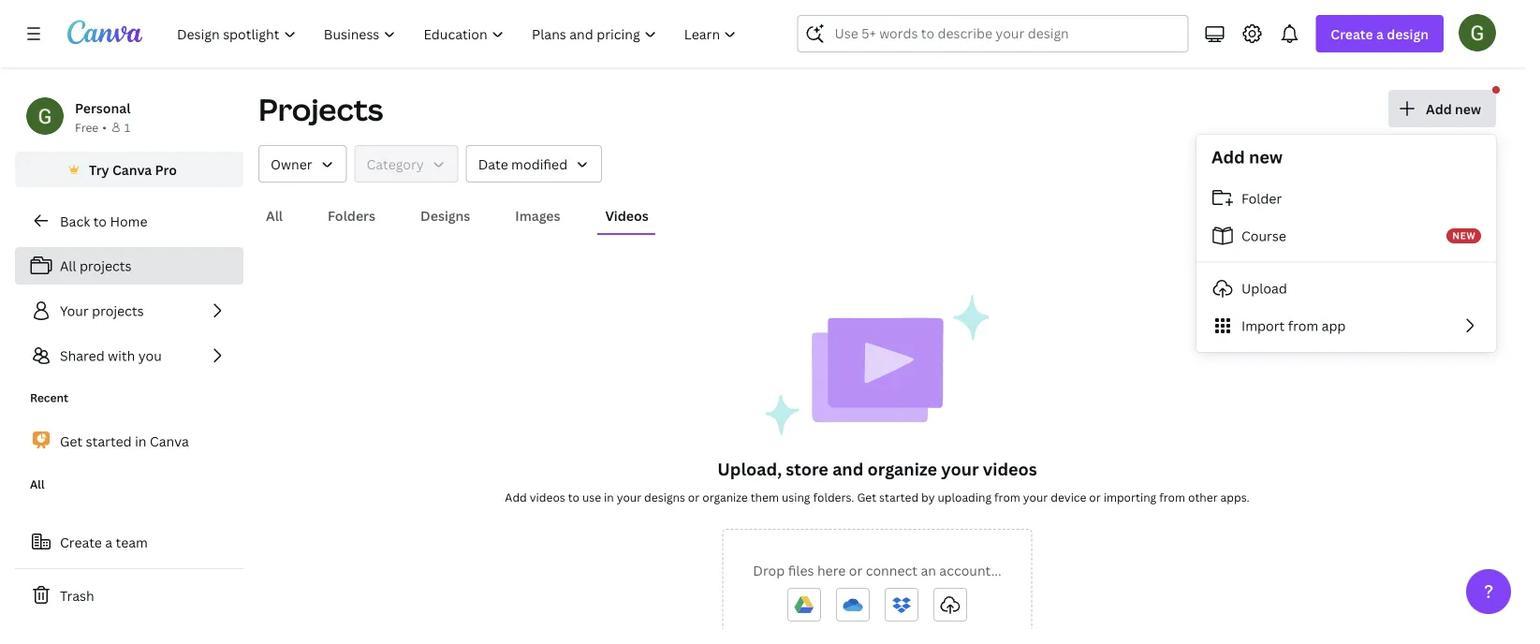 Task type: describe. For each thing, give the bounding box(es) containing it.
0 horizontal spatial videos
[[530, 489, 566, 505]]

1 horizontal spatial your
[[942, 458, 979, 481]]

an
[[921, 562, 937, 579]]

folders button
[[320, 198, 383, 233]]

using
[[782, 489, 811, 505]]

canva inside button
[[112, 161, 152, 178]]

1 horizontal spatial or
[[849, 562, 863, 579]]

Owner button
[[259, 145, 347, 183]]

create for create a team
[[60, 533, 102, 551]]

date modified
[[478, 155, 568, 173]]

images
[[515, 207, 561, 224]]

get inside 'link'
[[60, 433, 83, 450]]

0 vertical spatial videos
[[983, 458, 1038, 481]]

gary orlando image
[[1459, 14, 1497, 51]]

add inside dropdown button
[[1427, 100, 1453, 118]]

and
[[833, 458, 864, 481]]

list containing all projects
[[15, 247, 244, 375]]

a for design
[[1377, 25, 1384, 43]]

projects for all projects
[[80, 257, 132, 275]]

them
[[751, 489, 779, 505]]

create a team
[[60, 533, 148, 551]]

drop files here or connect an account...
[[753, 562, 1002, 579]]

0 horizontal spatial or
[[688, 489, 700, 505]]

try
[[89, 161, 109, 178]]

upload button
[[1197, 270, 1497, 307]]

started inside 'link'
[[86, 433, 132, 450]]

import from app
[[1242, 317, 1346, 335]]

all projects link
[[15, 247, 244, 285]]

device
[[1051, 489, 1087, 505]]

create for create a design
[[1331, 25, 1374, 43]]

0 horizontal spatial your
[[617, 489, 642, 505]]

designs
[[645, 489, 686, 505]]

upload
[[1242, 280, 1288, 297]]

shared with you
[[60, 347, 162, 365]]

files
[[788, 562, 814, 579]]

other
[[1189, 489, 1218, 505]]

personal
[[75, 99, 131, 117]]

try canva pro
[[89, 161, 177, 178]]

team
[[116, 533, 148, 551]]

importing
[[1104, 489, 1157, 505]]

upload,
[[718, 458, 782, 481]]

to inside upload, store and organize your videos add videos to use in your designs or organize them using folders. get started by uploading from your device or importing from other apps.
[[568, 489, 580, 505]]

by
[[922, 489, 935, 505]]

canva inside 'link'
[[150, 433, 189, 450]]

folder
[[1242, 190, 1283, 207]]

a for team
[[105, 533, 113, 551]]

with
[[108, 347, 135, 365]]

course
[[1242, 227, 1287, 245]]

your projects link
[[15, 292, 244, 330]]

recent
[[30, 390, 68, 406]]

shared with you link
[[15, 337, 244, 375]]

in inside upload, store and organize your videos add videos to use in your designs or organize them using folders. get started by uploading from your device or importing from other apps.
[[604, 489, 614, 505]]

all projects
[[60, 257, 132, 275]]

0 horizontal spatial add new
[[1212, 146, 1283, 169]]

all for all button
[[266, 207, 283, 224]]

2 vertical spatial all
[[30, 477, 45, 492]]

trash link
[[15, 577, 244, 614]]

back to home
[[60, 212, 148, 230]]

apps.
[[1221, 489, 1250, 505]]

create a team button
[[15, 524, 244, 561]]

projects
[[259, 89, 384, 130]]

you
[[138, 347, 162, 365]]

upload, store and organize your videos add videos to use in your designs or organize them using folders. get started by uploading from your device or importing from other apps.
[[505, 458, 1250, 505]]

use
[[583, 489, 602, 505]]

account...
[[940, 562, 1002, 579]]

2 horizontal spatial your
[[1024, 489, 1048, 505]]

designs button
[[413, 198, 478, 233]]

•
[[102, 119, 107, 135]]

new
[[1453, 229, 1477, 242]]



Task type: vqa. For each thing, say whether or not it's contained in the screenshot.
modified
yes



Task type: locate. For each thing, give the bounding box(es) containing it.
back to home link
[[15, 202, 244, 240]]

0 vertical spatial to
[[93, 212, 107, 230]]

Date modified button
[[466, 145, 602, 183]]

0 vertical spatial get
[[60, 433, 83, 450]]

pro
[[155, 161, 177, 178]]

all
[[266, 207, 283, 224], [60, 257, 76, 275], [30, 477, 45, 492]]

a left team
[[105, 533, 113, 551]]

get inside upload, store and organize your videos add videos to use in your designs or organize them using folders. get started by uploading from your device or importing from other apps.
[[857, 489, 877, 505]]

in
[[135, 433, 147, 450], [604, 489, 614, 505]]

videos up uploading
[[983, 458, 1038, 481]]

1 vertical spatial started
[[880, 489, 919, 505]]

0 vertical spatial canva
[[112, 161, 152, 178]]

connect
[[866, 562, 918, 579]]

from
[[1289, 317, 1319, 335], [995, 489, 1021, 505], [1160, 489, 1186, 505]]

videos
[[983, 458, 1038, 481], [530, 489, 566, 505]]

canva down 'you'
[[150, 433, 189, 450]]

or
[[688, 489, 700, 505], [1090, 489, 1101, 505], [849, 562, 863, 579]]

started
[[86, 433, 132, 450], [880, 489, 919, 505]]

projects down back to home
[[80, 257, 132, 275]]

projects
[[80, 257, 132, 275], [92, 302, 144, 320]]

0 horizontal spatial get
[[60, 433, 83, 450]]

1 horizontal spatial new
[[1456, 100, 1482, 118]]

add up folder
[[1212, 146, 1246, 169]]

organize down upload,
[[703, 489, 748, 505]]

2 horizontal spatial add
[[1427, 100, 1453, 118]]

designs
[[421, 207, 471, 224]]

1 horizontal spatial all
[[60, 257, 76, 275]]

to inside back to home link
[[93, 212, 107, 230]]

home
[[110, 212, 148, 230]]

1 vertical spatial add new
[[1212, 146, 1283, 169]]

0 vertical spatial a
[[1377, 25, 1384, 43]]

from left app
[[1289, 317, 1319, 335]]

or right device
[[1090, 489, 1101, 505]]

0 vertical spatial started
[[86, 433, 132, 450]]

projects for your projects
[[92, 302, 144, 320]]

0 horizontal spatial add
[[505, 489, 527, 505]]

from right uploading
[[995, 489, 1021, 505]]

projects inside your projects link
[[92, 302, 144, 320]]

1 vertical spatial canva
[[150, 433, 189, 450]]

2 horizontal spatial all
[[266, 207, 283, 224]]

add new
[[1427, 100, 1482, 118], [1212, 146, 1283, 169]]

0 vertical spatial all
[[266, 207, 283, 224]]

folder button
[[1197, 180, 1497, 217]]

folders.
[[813, 489, 855, 505]]

videos button
[[598, 198, 656, 233]]

0 horizontal spatial new
[[1250, 146, 1283, 169]]

2 horizontal spatial or
[[1090, 489, 1101, 505]]

0 vertical spatial new
[[1456, 100, 1482, 118]]

folders
[[328, 207, 376, 224]]

here
[[818, 562, 846, 579]]

0 horizontal spatial create
[[60, 533, 102, 551]]

1 vertical spatial all
[[60, 257, 76, 275]]

get down recent
[[60, 433, 83, 450]]

in down 'you'
[[135, 433, 147, 450]]

create left team
[[60, 533, 102, 551]]

all down owner
[[266, 207, 283, 224]]

to left use
[[568, 489, 580, 505]]

started inside upload, store and organize your videos add videos to use in your designs or organize them using folders. get started by uploading from your device or importing from other apps.
[[880, 489, 919, 505]]

in right use
[[604, 489, 614, 505]]

1 horizontal spatial add
[[1212, 146, 1246, 169]]

all up your
[[60, 257, 76, 275]]

add new button
[[1389, 90, 1497, 127]]

to right 'back'
[[93, 212, 107, 230]]

app
[[1322, 317, 1346, 335]]

modified
[[512, 155, 568, 173]]

store
[[786, 458, 829, 481]]

or right designs on the bottom left of page
[[688, 489, 700, 505]]

1
[[124, 119, 130, 135]]

uploading
[[938, 489, 992, 505]]

1 horizontal spatial add new
[[1427, 100, 1482, 118]]

1 horizontal spatial create
[[1331, 25, 1374, 43]]

new
[[1456, 100, 1482, 118], [1250, 146, 1283, 169]]

your up uploading
[[942, 458, 979, 481]]

0 horizontal spatial a
[[105, 533, 113, 551]]

1 vertical spatial a
[[105, 533, 113, 551]]

1 vertical spatial create
[[60, 533, 102, 551]]

None search field
[[798, 15, 1189, 52]]

all down recent
[[30, 477, 45, 492]]

0 horizontal spatial to
[[93, 212, 107, 230]]

a inside create a design dropdown button
[[1377, 25, 1384, 43]]

your
[[942, 458, 979, 481], [617, 489, 642, 505], [1024, 489, 1048, 505]]

design
[[1388, 25, 1429, 43]]

back
[[60, 212, 90, 230]]

import
[[1242, 317, 1285, 335]]

import from app button
[[1197, 307, 1497, 345]]

free
[[75, 119, 99, 135]]

1 vertical spatial organize
[[703, 489, 748, 505]]

your
[[60, 302, 89, 320]]

canva right try
[[112, 161, 152, 178]]

0 horizontal spatial organize
[[703, 489, 748, 505]]

create
[[1331, 25, 1374, 43], [60, 533, 102, 551]]

1 vertical spatial in
[[604, 489, 614, 505]]

add down design
[[1427, 100, 1453, 118]]

organize up by
[[868, 458, 938, 481]]

new up folder
[[1250, 146, 1283, 169]]

create left design
[[1331, 25, 1374, 43]]

organize
[[868, 458, 938, 481], [703, 489, 748, 505]]

add new up folder
[[1212, 146, 1283, 169]]

get started in canva
[[60, 433, 189, 450]]

all inside button
[[266, 207, 283, 224]]

create a design
[[1331, 25, 1429, 43]]

new down gary orlando icon
[[1456, 100, 1482, 118]]

1 horizontal spatial from
[[1160, 489, 1186, 505]]

1 vertical spatial new
[[1250, 146, 1283, 169]]

to
[[93, 212, 107, 230], [568, 489, 580, 505]]

create inside "button"
[[60, 533, 102, 551]]

list
[[15, 247, 244, 375]]

0 vertical spatial in
[[135, 433, 147, 450]]

category
[[367, 155, 424, 173]]

1 horizontal spatial started
[[880, 489, 919, 505]]

in inside 'link'
[[135, 433, 147, 450]]

0 horizontal spatial in
[[135, 433, 147, 450]]

0 horizontal spatial all
[[30, 477, 45, 492]]

1 horizontal spatial get
[[857, 489, 877, 505]]

1 horizontal spatial organize
[[868, 458, 938, 481]]

owner
[[271, 155, 312, 173]]

1 horizontal spatial videos
[[983, 458, 1038, 481]]

add left use
[[505, 489, 527, 505]]

1 vertical spatial videos
[[530, 489, 566, 505]]

1 horizontal spatial in
[[604, 489, 614, 505]]

try canva pro button
[[15, 152, 244, 187]]

1 vertical spatial get
[[857, 489, 877, 505]]

all button
[[259, 198, 290, 233]]

projects right your
[[92, 302, 144, 320]]

add new inside dropdown button
[[1427, 100, 1482, 118]]

your left device
[[1024, 489, 1048, 505]]

0 vertical spatial add new
[[1427, 100, 1482, 118]]

your left designs on the bottom left of page
[[617, 489, 642, 505]]

your projects
[[60, 302, 144, 320]]

2 horizontal spatial from
[[1289, 317, 1319, 335]]

drop
[[753, 562, 785, 579]]

add new down gary orlando icon
[[1427, 100, 1482, 118]]

shared
[[60, 347, 105, 365]]

Search search field
[[835, 16, 1152, 52]]

started left by
[[880, 489, 919, 505]]

date
[[478, 155, 508, 173]]

menu
[[1197, 180, 1497, 345]]

get started in canva link
[[15, 422, 244, 461]]

create inside create a design dropdown button
[[1331, 25, 1374, 43]]

free •
[[75, 119, 107, 135]]

add
[[1427, 100, 1453, 118], [1212, 146, 1246, 169], [505, 489, 527, 505]]

1 vertical spatial projects
[[92, 302, 144, 320]]

a left design
[[1377, 25, 1384, 43]]

1 vertical spatial add
[[1212, 146, 1246, 169]]

from left other
[[1160, 489, 1186, 505]]

0 vertical spatial add
[[1427, 100, 1453, 118]]

0 vertical spatial projects
[[80, 257, 132, 275]]

0 vertical spatial create
[[1331, 25, 1374, 43]]

get
[[60, 433, 83, 450], [857, 489, 877, 505]]

canva
[[112, 161, 152, 178], [150, 433, 189, 450]]

started down shared with you at the bottom of the page
[[86, 433, 132, 450]]

images button
[[508, 198, 568, 233]]

add inside upload, store and organize your videos add videos to use in your designs or organize them using folders. get started by uploading from your device or importing from other apps.
[[505, 489, 527, 505]]

top level navigation element
[[165, 15, 753, 52]]

trash
[[60, 587, 94, 605]]

all inside list
[[60, 257, 76, 275]]

0 vertical spatial organize
[[868, 458, 938, 481]]

1 horizontal spatial a
[[1377, 25, 1384, 43]]

create a design button
[[1316, 15, 1444, 52]]

get right the folders. on the right
[[857, 489, 877, 505]]

videos
[[606, 207, 649, 224]]

menu containing folder
[[1197, 180, 1497, 345]]

1 vertical spatial to
[[568, 489, 580, 505]]

2 vertical spatial add
[[505, 489, 527, 505]]

a
[[1377, 25, 1384, 43], [105, 533, 113, 551]]

new inside dropdown button
[[1456, 100, 1482, 118]]

0 horizontal spatial from
[[995, 489, 1021, 505]]

1 horizontal spatial to
[[568, 489, 580, 505]]

or right here
[[849, 562, 863, 579]]

from inside import from app button
[[1289, 317, 1319, 335]]

Category button
[[355, 145, 459, 183]]

a inside the create a team "button"
[[105, 533, 113, 551]]

0 horizontal spatial started
[[86, 433, 132, 450]]

projects inside all projects link
[[80, 257, 132, 275]]

all for all projects
[[60, 257, 76, 275]]

videos left use
[[530, 489, 566, 505]]



